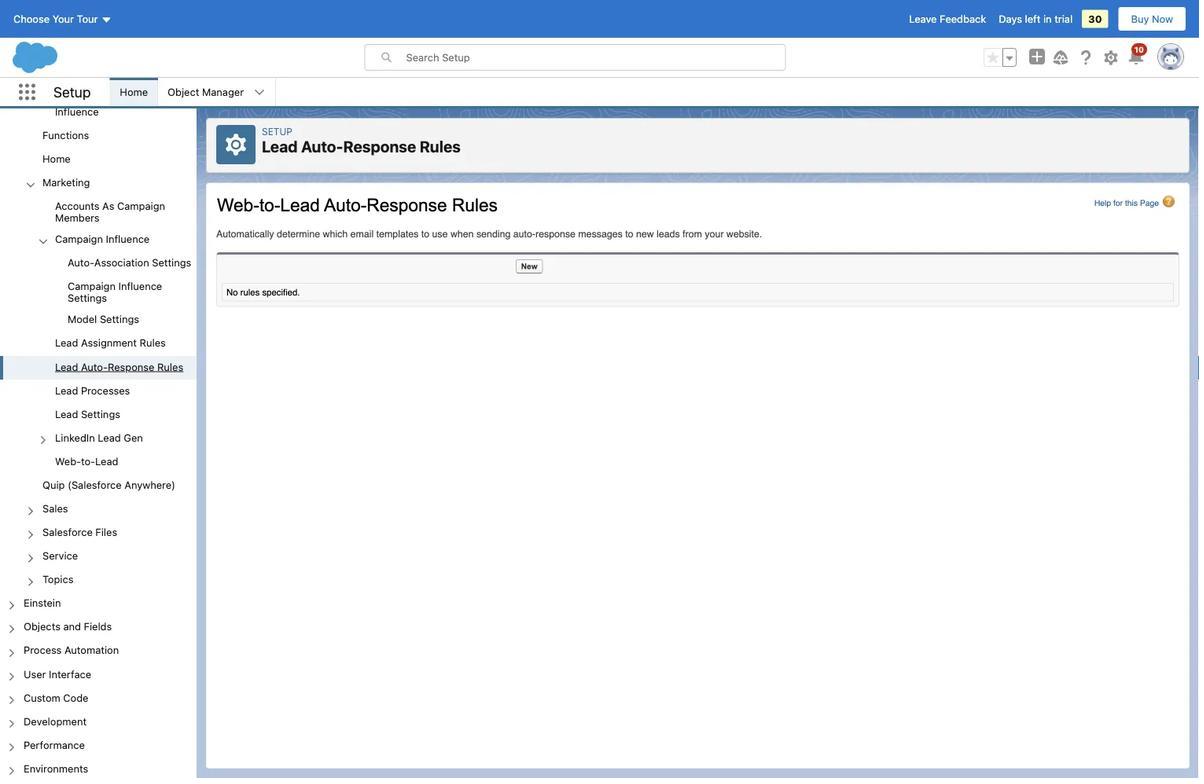 Task type: describe. For each thing, give the bounding box(es) containing it.
days left in trial
[[999, 13, 1073, 25]]

web-
[[55, 456, 81, 467]]

marketing link
[[42, 177, 90, 191]]

buy now
[[1132, 13, 1174, 25]]

lead inside "link"
[[95, 456, 118, 467]]

lead settings
[[55, 408, 120, 420]]

response inside tree item
[[108, 361, 154, 373]]

accounts as campaign members
[[55, 200, 165, 224]]

30
[[1089, 13, 1103, 25]]

objects and fields link
[[24, 621, 112, 635]]

user interface link
[[24, 668, 91, 683]]

quip (salesforce anywhere)
[[42, 479, 175, 491]]

marketing
[[42, 177, 90, 188]]

group containing auto-association settings
[[0, 252, 197, 333]]

campaign inside accounts as campaign members
[[117, 200, 165, 212]]

files
[[95, 527, 117, 538]]

process automation
[[24, 645, 119, 657]]

settings inside 'model settings' link
[[100, 314, 139, 325]]

salesforce files
[[42, 527, 117, 538]]

to-
[[81, 456, 95, 467]]

interface
[[49, 668, 91, 680]]

linkedin
[[55, 432, 95, 444]]

sales link
[[42, 503, 68, 517]]

setup link
[[262, 126, 293, 137]]

performance
[[24, 739, 85, 751]]

model settings link
[[68, 314, 139, 328]]

assignment
[[81, 337, 137, 349]]

custom code
[[24, 692, 88, 704]]

choose
[[13, 13, 50, 25]]

now
[[1153, 13, 1174, 25]]

development
[[24, 716, 87, 728]]

rules inside tree item
[[157, 361, 183, 373]]

functions
[[42, 129, 89, 141]]

sales
[[42, 503, 68, 515]]

influence link
[[55, 106, 99, 120]]

Search Setup text field
[[406, 45, 785, 70]]

your
[[52, 13, 74, 25]]

association
[[94, 257, 149, 269]]

setup for setup
[[53, 84, 91, 100]]

lead auto-response rules link
[[55, 361, 183, 375]]

1 vertical spatial home link
[[42, 153, 71, 167]]

process automation link
[[24, 645, 119, 659]]

lead inside setup lead auto-response rules
[[262, 137, 298, 156]]

accounts
[[55, 200, 100, 212]]

service link
[[42, 550, 78, 564]]

tour
[[77, 13, 98, 25]]

lead left 'gen'
[[98, 432, 121, 444]]

model settings
[[68, 314, 139, 325]]

influence for campaign influence
[[106, 233, 150, 245]]

code
[[63, 692, 88, 704]]

buy now button
[[1118, 6, 1187, 31]]

and
[[63, 621, 81, 633]]

group containing accounts as campaign members
[[0, 195, 197, 474]]

leave feedback
[[910, 13, 987, 25]]

object manager
[[168, 86, 244, 98]]

user interface
[[24, 668, 91, 680]]

lead assignment rules link
[[55, 337, 166, 351]]

salesforce
[[42, 527, 93, 538]]

user
[[24, 668, 46, 680]]

lead assignment rules
[[55, 337, 166, 349]]

campaign influence
[[55, 233, 150, 245]]

campaign influence tree item
[[0, 228, 197, 333]]

linkedin lead gen
[[55, 432, 143, 444]]

settings inside auto-association settings link
[[152, 257, 191, 269]]

marketing tree item
[[0, 172, 197, 474]]

days
[[999, 13, 1023, 25]]

lead down model
[[55, 337, 78, 349]]

gen
[[124, 432, 143, 444]]

objects and fields
[[24, 621, 112, 633]]

manager
[[202, 86, 244, 98]]

auto- inside lead auto-response rules link
[[81, 361, 108, 373]]

processes
[[81, 385, 130, 396]]

salesforce files link
[[42, 527, 117, 541]]

accounts as campaign members link
[[55, 200, 197, 224]]

objects
[[24, 621, 61, 633]]

fields
[[84, 621, 112, 633]]

anywhere)
[[125, 479, 175, 491]]

1 horizontal spatial home link
[[110, 78, 157, 106]]

topics link
[[42, 574, 73, 588]]

10
[[1135, 45, 1145, 54]]

linkedin lead gen link
[[55, 432, 143, 446]]

leave feedback link
[[910, 13, 987, 25]]

model
[[68, 314, 97, 325]]

setup for setup lead auto-response rules
[[262, 126, 293, 137]]

lead processes link
[[55, 385, 130, 399]]

feedback
[[940, 13, 987, 25]]



Task type: vqa. For each thing, say whether or not it's contained in the screenshot.
CLASSIC EMAIL TEMPLATES link at the top left of the page
no



Task type: locate. For each thing, give the bounding box(es) containing it.
einstein link
[[24, 598, 61, 612]]

lead settings link
[[55, 408, 120, 422]]

einstein
[[24, 598, 61, 609]]

lead up lead processes
[[55, 361, 78, 373]]

(salesforce
[[68, 479, 122, 491]]

campaign influence link
[[55, 233, 150, 247]]

auto- inside setup lead auto-response rules
[[301, 137, 343, 156]]

campaign influence settings link
[[68, 281, 197, 304]]

web-to-lead link
[[55, 456, 118, 470]]

lead up lead settings
[[55, 385, 78, 396]]

1 horizontal spatial response
[[343, 137, 416, 156]]

settings up linkedin lead gen
[[81, 408, 120, 420]]

home down functions link
[[42, 153, 71, 165]]

setup lead auto-response rules
[[262, 126, 461, 156]]

auto-
[[301, 137, 343, 156], [68, 257, 94, 269], [81, 361, 108, 373]]

0 horizontal spatial home
[[42, 153, 71, 165]]

1 horizontal spatial setup
[[262, 126, 293, 137]]

in
[[1044, 13, 1052, 25]]

topics
[[42, 574, 73, 586]]

lead processes
[[55, 385, 130, 396]]

10 button
[[1127, 43, 1148, 67]]

setup
[[53, 84, 91, 100], [262, 126, 293, 137]]

0 vertical spatial influence
[[55, 106, 99, 117]]

functions link
[[42, 129, 89, 143]]

rules inside setup lead auto-response rules
[[420, 137, 461, 156]]

environments link
[[24, 763, 88, 777]]

settings up model
[[68, 292, 107, 304]]

automation
[[64, 645, 119, 657]]

0 horizontal spatial response
[[108, 361, 154, 373]]

response inside setup lead auto-response rules
[[343, 137, 416, 156]]

performance link
[[24, 739, 85, 754]]

influence inside campaign influence settings
[[118, 281, 162, 292]]

1 vertical spatial rules
[[140, 337, 166, 349]]

influence up auto-association settings
[[106, 233, 150, 245]]

0 horizontal spatial setup
[[53, 84, 91, 100]]

settings
[[152, 257, 191, 269], [68, 292, 107, 304], [100, 314, 139, 325], [81, 408, 120, 420]]

lead auto-response rules tree item
[[0, 356, 197, 380]]

quip
[[42, 479, 65, 491]]

2 vertical spatial rules
[[157, 361, 183, 373]]

home link
[[110, 78, 157, 106], [42, 153, 71, 167]]

0 vertical spatial home link
[[110, 78, 157, 106]]

home left object
[[120, 86, 148, 98]]

object
[[168, 86, 199, 98]]

lead up linkedin
[[55, 408, 78, 420]]

auto-association settings
[[68, 257, 191, 269]]

influence
[[55, 106, 99, 117], [106, 233, 150, 245], [118, 281, 162, 292]]

lead inside tree item
[[55, 361, 78, 373]]

1 vertical spatial setup
[[262, 126, 293, 137]]

custom
[[24, 692, 60, 704]]

choose your tour button
[[13, 6, 113, 31]]

influence for campaign influence settings
[[118, 281, 162, 292]]

settings up lead assignment rules
[[100, 314, 139, 325]]

lead up quip (salesforce anywhere)
[[95, 456, 118, 467]]

auto-association settings link
[[68, 257, 191, 271]]

campaign down members at the top of the page
[[55, 233, 103, 245]]

1 vertical spatial campaign
[[55, 233, 103, 245]]

1 horizontal spatial home
[[120, 86, 148, 98]]

custom code link
[[24, 692, 88, 706]]

0 vertical spatial setup
[[53, 84, 91, 100]]

campaign right as
[[117, 200, 165, 212]]

2 vertical spatial influence
[[118, 281, 162, 292]]

0 vertical spatial home
[[120, 86, 148, 98]]

campaign for campaign influence
[[55, 233, 103, 245]]

campaign for campaign influence settings
[[68, 281, 116, 292]]

left
[[1025, 13, 1041, 25]]

environments
[[24, 763, 88, 775]]

development link
[[24, 716, 87, 730]]

trial
[[1055, 13, 1073, 25]]

campaign up model
[[68, 281, 116, 292]]

response
[[343, 137, 416, 156], [108, 361, 154, 373]]

settings inside lead settings link
[[81, 408, 120, 420]]

group
[[0, 0, 197, 593], [984, 48, 1017, 67], [0, 195, 197, 474], [0, 252, 197, 333]]

service
[[42, 550, 78, 562]]

object manager link
[[158, 78, 253, 106]]

web-to-lead
[[55, 456, 118, 467]]

lead down setup "link"
[[262, 137, 298, 156]]

1 vertical spatial home
[[42, 153, 71, 165]]

1 vertical spatial response
[[108, 361, 154, 373]]

2 vertical spatial auto-
[[81, 361, 108, 373]]

2 vertical spatial campaign
[[68, 281, 116, 292]]

0 vertical spatial response
[[343, 137, 416, 156]]

influence up functions
[[55, 106, 99, 117]]

leave
[[910, 13, 937, 25]]

influence down auto-association settings link in the left top of the page
[[118, 281, 162, 292]]

campaign influence settings
[[68, 281, 162, 304]]

lead
[[262, 137, 298, 156], [55, 337, 78, 349], [55, 361, 78, 373], [55, 385, 78, 396], [55, 408, 78, 420], [98, 432, 121, 444], [95, 456, 118, 467]]

members
[[55, 212, 100, 224]]

1 vertical spatial influence
[[106, 233, 150, 245]]

rules
[[420, 137, 461, 156], [140, 337, 166, 349], [157, 361, 183, 373]]

choose your tour
[[13, 13, 98, 25]]

auto- inside auto-association settings link
[[68, 257, 94, 269]]

campaign inside campaign influence settings
[[68, 281, 116, 292]]

0 vertical spatial rules
[[420, 137, 461, 156]]

settings inside campaign influence settings
[[68, 292, 107, 304]]

quip (salesforce anywhere) link
[[42, 479, 175, 493]]

lead auto-response rules
[[55, 361, 183, 373]]

home link left object
[[110, 78, 157, 106]]

home link up marketing
[[42, 153, 71, 167]]

0 vertical spatial campaign
[[117, 200, 165, 212]]

as
[[102, 200, 114, 212]]

1 vertical spatial auto-
[[68, 257, 94, 269]]

0 vertical spatial auto-
[[301, 137, 343, 156]]

setup inside setup lead auto-response rules
[[262, 126, 293, 137]]

home
[[120, 86, 148, 98], [42, 153, 71, 165]]

0 horizontal spatial home link
[[42, 153, 71, 167]]

group containing influence
[[0, 0, 197, 593]]

settings up 'campaign influence settings' link
[[152, 257, 191, 269]]

buy
[[1132, 13, 1150, 25]]

process
[[24, 645, 62, 657]]



